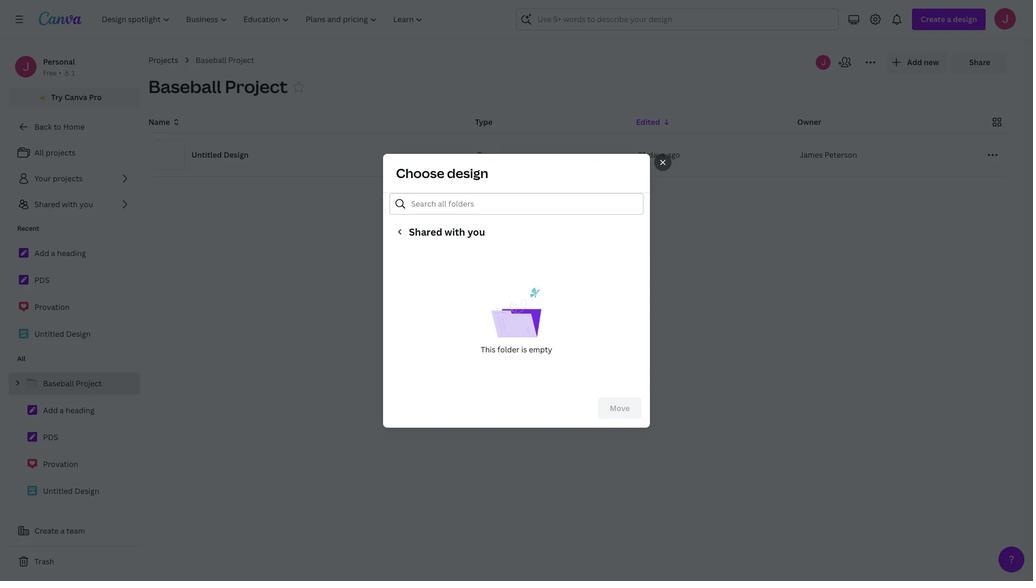 Task type: describe. For each thing, give the bounding box(es) containing it.
doc
[[477, 150, 492, 160]]

0 vertical spatial untitled design
[[192, 150, 249, 160]]

0 vertical spatial baseball project link
[[196, 54, 254, 66]]

Search all folders search field
[[411, 193, 637, 214]]

design for 2nd untitled design link from the bottom of the page
[[66, 329, 91, 339]]

move
[[610, 403, 630, 413]]

1 horizontal spatial you
[[468, 225, 485, 238]]

untitled design for 1st untitled design link from the bottom of the page
[[43, 486, 99, 496]]

your projects
[[34, 173, 83, 184]]

peterson
[[825, 150, 857, 160]]

list containing add a heading
[[9, 242, 140, 346]]

provation for first the provation link from the bottom of the page
[[43, 459, 78, 469]]

add a heading for first add a heading link from the bottom of the page
[[43, 405, 95, 415]]

this folder is empty
[[481, 344, 552, 354]]

choose design
[[396, 164, 488, 182]]

0 vertical spatial untitled
[[192, 150, 222, 160]]

all for all projects
[[34, 147, 44, 158]]

projects link
[[149, 54, 178, 66]]

personal
[[43, 57, 75, 67]]

baseball project button
[[149, 75, 288, 98]]

projects for all projects
[[46, 147, 76, 158]]

21
[[638, 150, 647, 160]]

pds for first pds link from the bottom
[[43, 432, 58, 442]]

1
[[72, 68, 75, 77]]

pds for first pds link from the top
[[34, 275, 50, 285]]

0 vertical spatial project
[[228, 55, 254, 65]]

a for 2nd add a heading link from the bottom of the page
[[51, 248, 55, 258]]

your
[[34, 173, 51, 184]]

2 vertical spatial untitled
[[43, 486, 73, 496]]

baseball project for baseball project link to the top
[[196, 55, 254, 65]]

share
[[970, 57, 991, 67]]

baseball inside list
[[43, 378, 74, 389]]

project inside button
[[225, 75, 288, 98]]

you inside list
[[79, 199, 93, 209]]

choose
[[396, 164, 445, 182]]

name
[[149, 117, 170, 127]]

1 vertical spatial untitled
[[34, 329, 64, 339]]

folder
[[498, 344, 520, 354]]

all for all
[[17, 354, 26, 363]]

try
[[51, 92, 63, 102]]

trash
[[34, 556, 54, 567]]

is
[[521, 344, 527, 354]]

1 horizontal spatial with
[[445, 225, 465, 238]]

free
[[43, 68, 57, 77]]

type
[[475, 117, 493, 127]]

baseball inside button
[[149, 75, 221, 98]]

a for first add a heading link from the bottom of the page
[[60, 405, 64, 415]]

pro
[[89, 92, 102, 102]]

to
[[54, 122, 61, 132]]

create a team button
[[9, 520, 140, 542]]

free •
[[43, 68, 61, 77]]

recent
[[17, 224, 39, 233]]

0 vertical spatial design
[[224, 150, 249, 160]]

•
[[59, 68, 61, 77]]

1 pds link from the top
[[9, 269, 140, 292]]

this
[[481, 344, 496, 354]]

move button
[[598, 397, 642, 419]]

heading for 2nd add a heading link from the bottom of the page
[[57, 248, 86, 258]]

1 provation link from the top
[[9, 296, 140, 319]]

21 days ago
[[638, 150, 680, 160]]

ago
[[667, 150, 680, 160]]

1 vertical spatial baseball project link
[[9, 372, 140, 395]]

your projects link
[[9, 168, 140, 189]]

1 add a heading link from the top
[[9, 242, 140, 265]]



Task type: locate. For each thing, give the bounding box(es) containing it.
back
[[34, 122, 52, 132]]

2 vertical spatial untitled design
[[43, 486, 99, 496]]

0 vertical spatial add a heading
[[34, 248, 86, 258]]

0 vertical spatial with
[[62, 199, 78, 209]]

2 vertical spatial project
[[76, 378, 102, 389]]

2 vertical spatial baseball project
[[43, 378, 102, 389]]

list containing baseball project
[[9, 372, 140, 503]]

add for first add a heading link from the bottom of the page
[[43, 405, 58, 415]]

0 vertical spatial a
[[51, 248, 55, 258]]

back to home
[[34, 122, 85, 132]]

top level navigation element
[[95, 9, 432, 30]]

untitled design link
[[9, 323, 140, 346], [9, 480, 140, 503]]

0 vertical spatial pds
[[34, 275, 50, 285]]

a for create a team button
[[60, 526, 65, 536]]

projects
[[149, 55, 178, 65]]

0 vertical spatial shared
[[34, 199, 60, 209]]

owner
[[797, 117, 822, 127]]

trash link
[[9, 551, 140, 573]]

0 vertical spatial heading
[[57, 248, 86, 258]]

0 vertical spatial shared with you
[[34, 199, 93, 209]]

heading
[[57, 248, 86, 258], [66, 405, 95, 415]]

1 vertical spatial all
[[17, 354, 26, 363]]

projects right your
[[53, 173, 83, 184]]

you
[[79, 199, 93, 209], [468, 225, 485, 238]]

0 vertical spatial baseball project
[[196, 55, 254, 65]]

0 horizontal spatial all
[[17, 354, 26, 363]]

heading for first add a heading link from the bottom of the page
[[66, 405, 95, 415]]

provation
[[34, 302, 70, 312], [43, 459, 78, 469]]

None search field
[[516, 9, 839, 30]]

1 list from the top
[[9, 142, 140, 215]]

shared inside list
[[34, 199, 60, 209]]

canva
[[65, 92, 87, 102]]

design for 1st untitled design link from the bottom of the page
[[75, 486, 99, 496]]

1 vertical spatial add a heading
[[43, 405, 95, 415]]

2 vertical spatial design
[[75, 486, 99, 496]]

baseball project for baseball project button
[[149, 75, 288, 98]]

1 vertical spatial projects
[[53, 173, 83, 184]]

0 vertical spatial all
[[34, 147, 44, 158]]

pds link
[[9, 269, 140, 292], [9, 426, 140, 449]]

1 vertical spatial pds link
[[9, 426, 140, 449]]

home
[[63, 122, 85, 132]]

1 vertical spatial design
[[66, 329, 91, 339]]

1 horizontal spatial baseball project link
[[196, 54, 254, 66]]

0 vertical spatial pds link
[[9, 269, 140, 292]]

james
[[800, 150, 823, 160]]

untitled design for 2nd untitled design link from the bottom of the page
[[34, 329, 91, 339]]

1 vertical spatial heading
[[66, 405, 95, 415]]

1 vertical spatial you
[[468, 225, 485, 238]]

0 vertical spatial provation
[[34, 302, 70, 312]]

design
[[224, 150, 249, 160], [66, 329, 91, 339], [75, 486, 99, 496]]

0 horizontal spatial shared with you
[[34, 199, 93, 209]]

team
[[66, 526, 85, 536]]

0 vertical spatial list
[[9, 142, 140, 215]]

1 vertical spatial provation link
[[9, 453, 140, 476]]

shared with you
[[34, 199, 93, 209], [409, 225, 485, 238]]

1 vertical spatial project
[[225, 75, 288, 98]]

with
[[62, 199, 78, 209], [445, 225, 465, 238]]

days
[[648, 150, 665, 160]]

1 vertical spatial untitled design
[[34, 329, 91, 339]]

1 vertical spatial a
[[60, 405, 64, 415]]

0 vertical spatial you
[[79, 199, 93, 209]]

a
[[51, 248, 55, 258], [60, 405, 64, 415], [60, 526, 65, 536]]

shared
[[34, 199, 60, 209], [409, 225, 442, 238]]

add a heading for 2nd add a heading link from the bottom of the page
[[34, 248, 86, 258]]

list
[[9, 142, 140, 215], [9, 242, 140, 346], [9, 372, 140, 503]]

1 horizontal spatial all
[[34, 147, 44, 158]]

empty
[[529, 344, 552, 354]]

1 vertical spatial with
[[445, 225, 465, 238]]

with inside list
[[62, 199, 78, 209]]

provation for second the provation link from the bottom
[[34, 302, 70, 312]]

3 list from the top
[[9, 372, 140, 503]]

a inside button
[[60, 526, 65, 536]]

add for 2nd add a heading link from the bottom of the page
[[34, 248, 49, 258]]

1 vertical spatial add
[[43, 405, 58, 415]]

untitled design
[[192, 150, 249, 160], [34, 329, 91, 339], [43, 486, 99, 496]]

edited
[[636, 117, 660, 127]]

2 add a heading link from the top
[[9, 399, 140, 422]]

2 vertical spatial list
[[9, 372, 140, 503]]

name button
[[149, 116, 181, 128]]

2 provation link from the top
[[9, 453, 140, 476]]

all
[[34, 147, 44, 158], [17, 354, 26, 363]]

pds
[[34, 275, 50, 285], [43, 432, 58, 442]]

2 vertical spatial baseball
[[43, 378, 74, 389]]

1 vertical spatial baseball
[[149, 75, 221, 98]]

try canva pro button
[[9, 87, 140, 108]]

2 pds link from the top
[[9, 426, 140, 449]]

1 horizontal spatial shared with you
[[409, 225, 485, 238]]

2 vertical spatial a
[[60, 526, 65, 536]]

1 vertical spatial pds
[[43, 432, 58, 442]]

share button
[[952, 52, 1008, 73]]

2 list from the top
[[9, 242, 140, 346]]

list containing all projects
[[9, 142, 140, 215]]

0 vertical spatial projects
[[46, 147, 76, 158]]

create
[[34, 526, 59, 536]]

0 vertical spatial add a heading link
[[9, 242, 140, 265]]

shared with you link
[[9, 194, 140, 215]]

0 vertical spatial add
[[34, 248, 49, 258]]

all projects
[[34, 147, 76, 158]]

1 vertical spatial baseball project
[[149, 75, 288, 98]]

baseball project inside list
[[43, 378, 102, 389]]

design
[[447, 164, 488, 182]]

2 untitled design link from the top
[[9, 480, 140, 503]]

provation link
[[9, 296, 140, 319], [9, 453, 140, 476]]

add a heading
[[34, 248, 86, 258], [43, 405, 95, 415]]

baseball project
[[196, 55, 254, 65], [149, 75, 288, 98], [43, 378, 102, 389]]

0 horizontal spatial you
[[79, 199, 93, 209]]

add
[[34, 248, 49, 258], [43, 405, 58, 415]]

1 horizontal spatial shared
[[409, 225, 442, 238]]

1 untitled design link from the top
[[9, 323, 140, 346]]

projects down back to home
[[46, 147, 76, 158]]

shared with you inside shared with you link
[[34, 199, 93, 209]]

add a heading link
[[9, 242, 140, 265], [9, 399, 140, 422]]

back to home link
[[9, 116, 140, 138]]

create a team
[[34, 526, 85, 536]]

baseball
[[196, 55, 227, 65], [149, 75, 221, 98], [43, 378, 74, 389]]

1 vertical spatial provation
[[43, 459, 78, 469]]

project inside list
[[76, 378, 102, 389]]

1 vertical spatial list
[[9, 242, 140, 346]]

project
[[228, 55, 254, 65], [225, 75, 288, 98], [76, 378, 102, 389]]

james peterson
[[800, 150, 857, 160]]

projects
[[46, 147, 76, 158], [53, 173, 83, 184]]

projects for your projects
[[53, 173, 83, 184]]

baseball project link
[[196, 54, 254, 66], [9, 372, 140, 395]]

1 vertical spatial shared with you
[[409, 225, 485, 238]]

all projects link
[[9, 142, 140, 164]]

0 horizontal spatial with
[[62, 199, 78, 209]]

0 vertical spatial provation link
[[9, 296, 140, 319]]

1 vertical spatial shared
[[409, 225, 442, 238]]

1 vertical spatial add a heading link
[[9, 399, 140, 422]]

0 vertical spatial untitled design link
[[9, 323, 140, 346]]

untitled
[[192, 150, 222, 160], [34, 329, 64, 339], [43, 486, 73, 496]]

0 vertical spatial baseball
[[196, 55, 227, 65]]

0 horizontal spatial baseball project link
[[9, 372, 140, 395]]

1 vertical spatial untitled design link
[[9, 480, 140, 503]]

try canva pro
[[51, 92, 102, 102]]

0 horizontal spatial shared
[[34, 199, 60, 209]]

edited button
[[636, 116, 671, 128]]



Task type: vqa. For each thing, say whether or not it's contained in the screenshot.
leftmost "with"
yes



